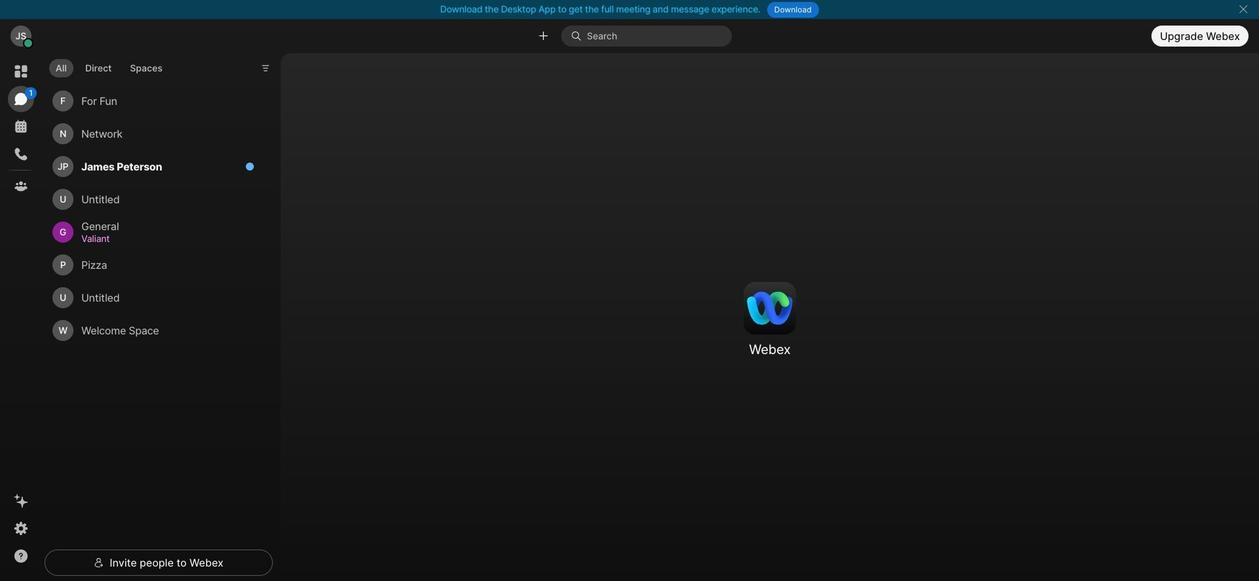 Task type: describe. For each thing, give the bounding box(es) containing it.
cancel_16 image
[[1238, 4, 1249, 14]]

general list item
[[47, 216, 262, 249]]

valiant element
[[81, 232, 247, 246]]

new messages image
[[245, 162, 254, 171]]

james peterson, new messages list item
[[47, 150, 262, 183]]



Task type: locate. For each thing, give the bounding box(es) containing it.
1 vertical spatial untitled list item
[[47, 281, 262, 314]]

tab list
[[46, 51, 172, 81]]

network list item
[[47, 118, 262, 150]]

2 untitled list item from the top
[[47, 281, 262, 314]]

untitled list item up valiant element
[[47, 183, 262, 216]]

0 vertical spatial untitled list item
[[47, 183, 262, 216]]

for fun list item
[[47, 85, 262, 118]]

untitled list item down valiant element
[[47, 281, 262, 314]]

untitled list item
[[47, 183, 262, 216], [47, 281, 262, 314]]

pizza list item
[[47, 249, 262, 281]]

1 untitled list item from the top
[[47, 183, 262, 216]]

webex tab list
[[8, 58, 37, 199]]

navigation
[[0, 53, 42, 581]]

welcome space list item
[[47, 314, 262, 347]]



Task type: vqa. For each thing, say whether or not it's contained in the screenshot.
4th List Item from the bottom
no



